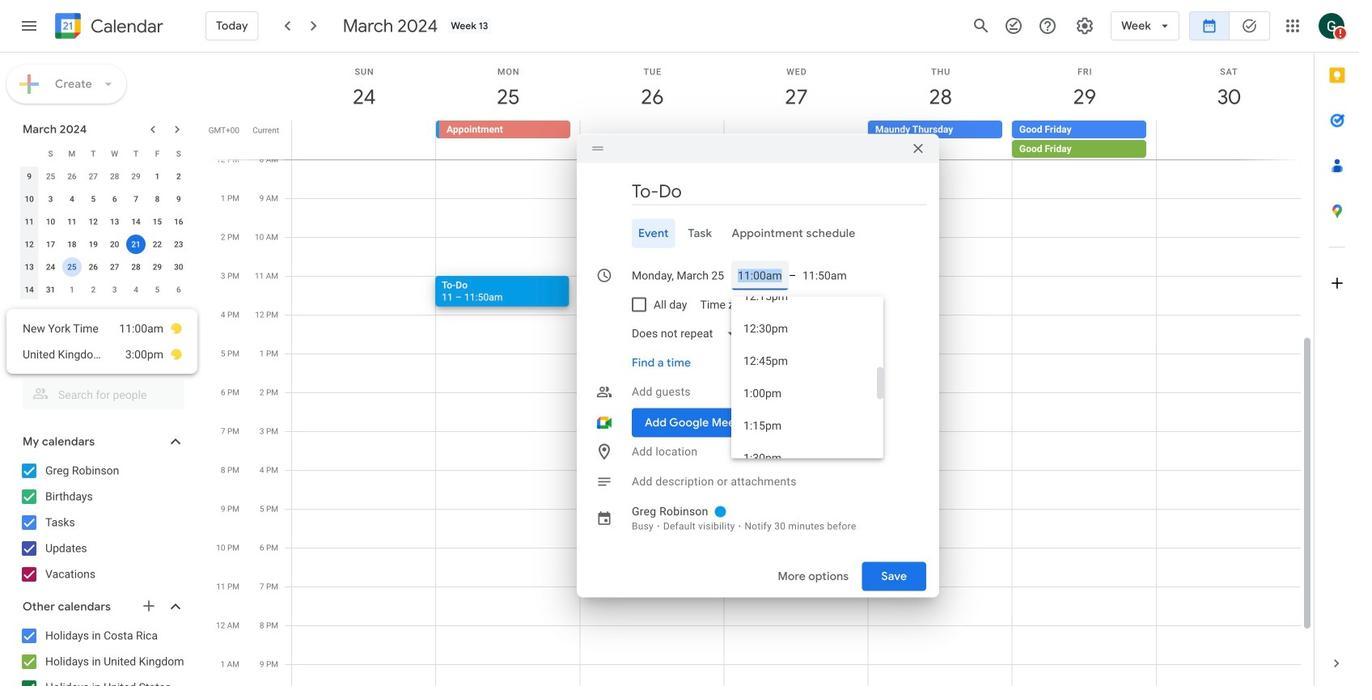 Task type: locate. For each thing, give the bounding box(es) containing it.
1 element
[[148, 167, 167, 186]]

7 element
[[126, 189, 146, 209]]

19 element
[[84, 235, 103, 254]]

april 3 element
[[105, 280, 124, 299]]

list item
[[23, 316, 183, 342], [23, 342, 183, 367]]

6 element
[[105, 189, 124, 209]]

1 horizontal spatial tab list
[[1315, 53, 1360, 641]]

start time list box
[[732, 280, 884, 475]]

april 6 element
[[169, 280, 188, 299]]

option
[[732, 280, 877, 313], [732, 313, 877, 345], [732, 345, 877, 378], [732, 378, 877, 410], [732, 410, 877, 442], [732, 442, 877, 475]]

5 element
[[84, 189, 103, 209]]

column header
[[19, 142, 40, 165]]

row down 27 element
[[19, 278, 189, 301]]

2 element
[[169, 167, 188, 186]]

row group
[[19, 165, 189, 301]]

add other calendars image
[[141, 598, 157, 614]]

28 element
[[126, 257, 146, 277]]

february 28 element
[[105, 167, 124, 186]]

heading inside calendar element
[[87, 17, 163, 36]]

cell
[[292, 121, 436, 159], [580, 121, 724, 159], [724, 121, 868, 159], [1012, 121, 1157, 159], [1157, 121, 1301, 159], [125, 233, 147, 256], [61, 256, 83, 278]]

row up february 27 element
[[19, 142, 189, 165]]

other calendars list
[[3, 623, 201, 686]]

None field
[[626, 319, 749, 348]]

april 5 element
[[148, 280, 167, 299]]

16 element
[[169, 212, 188, 231]]

8 element
[[148, 189, 167, 209]]

12 element
[[84, 212, 103, 231]]

1 list item from the top
[[23, 316, 183, 342]]

calendar element
[[52, 10, 163, 45]]

18 element
[[62, 235, 82, 254]]

1 option from the top
[[732, 280, 877, 313]]

list
[[6, 309, 197, 374]]

31 element
[[41, 280, 60, 299]]

list item down april 2 element
[[23, 316, 183, 342]]

row group inside march 2024 grid
[[19, 165, 189, 301]]

grid
[[207, 53, 1314, 686]]

17 element
[[41, 235, 60, 254]]

april 2 element
[[84, 280, 103, 299]]

tab list
[[1315, 53, 1360, 641], [590, 219, 927, 248]]

list item up search for people text field
[[23, 342, 183, 367]]

february 27 element
[[84, 167, 103, 186]]

row
[[285, 121, 1314, 159], [19, 142, 189, 165], [19, 165, 189, 188], [19, 188, 189, 210], [19, 210, 189, 233], [19, 233, 189, 256], [19, 256, 189, 278], [19, 278, 189, 301]]

11 element
[[62, 212, 82, 231]]

Start date text field
[[632, 261, 725, 290]]

Search for people text field
[[32, 380, 175, 410]]

14 element
[[126, 212, 146, 231]]

6 option from the top
[[732, 442, 877, 475]]

column header inside march 2024 grid
[[19, 142, 40, 165]]

march 2024 grid
[[15, 142, 189, 301]]

2 list item from the top
[[23, 342, 183, 367]]

27 element
[[105, 257, 124, 277]]

april 1 element
[[62, 280, 82, 299]]

26 element
[[84, 257, 103, 277]]

10 element
[[41, 212, 60, 231]]

Start time text field
[[738, 261, 783, 290]]

9 element
[[169, 189, 188, 209]]

heading
[[87, 17, 163, 36]]

3 option from the top
[[732, 345, 877, 378]]

None search field
[[0, 374, 201, 410]]



Task type: describe. For each thing, give the bounding box(es) containing it.
2 option from the top
[[732, 313, 877, 345]]

24 element
[[41, 257, 60, 277]]

15 element
[[148, 212, 167, 231]]

february 25 element
[[41, 167, 60, 186]]

april 4 element
[[126, 280, 146, 299]]

february 29 element
[[126, 167, 146, 186]]

End time text field
[[803, 261, 848, 290]]

4 option from the top
[[732, 378, 877, 410]]

22 element
[[148, 235, 167, 254]]

0 horizontal spatial tab list
[[590, 219, 927, 248]]

row up 13 element
[[19, 188, 189, 210]]

Add title text field
[[632, 179, 927, 204]]

21, today element
[[126, 235, 146, 254]]

5 option from the top
[[732, 410, 877, 442]]

20 element
[[105, 235, 124, 254]]

30 element
[[169, 257, 188, 277]]

february 26 element
[[62, 167, 82, 186]]

my calendars list
[[3, 458, 201, 588]]

row up 6 element
[[19, 165, 189, 188]]

row up april 3 'element'
[[19, 256, 189, 278]]

row up add title 'text box'
[[285, 121, 1314, 159]]

23 element
[[169, 235, 188, 254]]

3 element
[[41, 189, 60, 209]]

row down 6 element
[[19, 210, 189, 233]]

29 element
[[148, 257, 167, 277]]

row down 13 element
[[19, 233, 189, 256]]

4 element
[[62, 189, 82, 209]]

to element
[[789, 269, 797, 282]]

main drawer image
[[19, 16, 39, 36]]

13 element
[[105, 212, 124, 231]]

settings menu image
[[1076, 16, 1095, 36]]

25 element
[[62, 257, 82, 277]]



